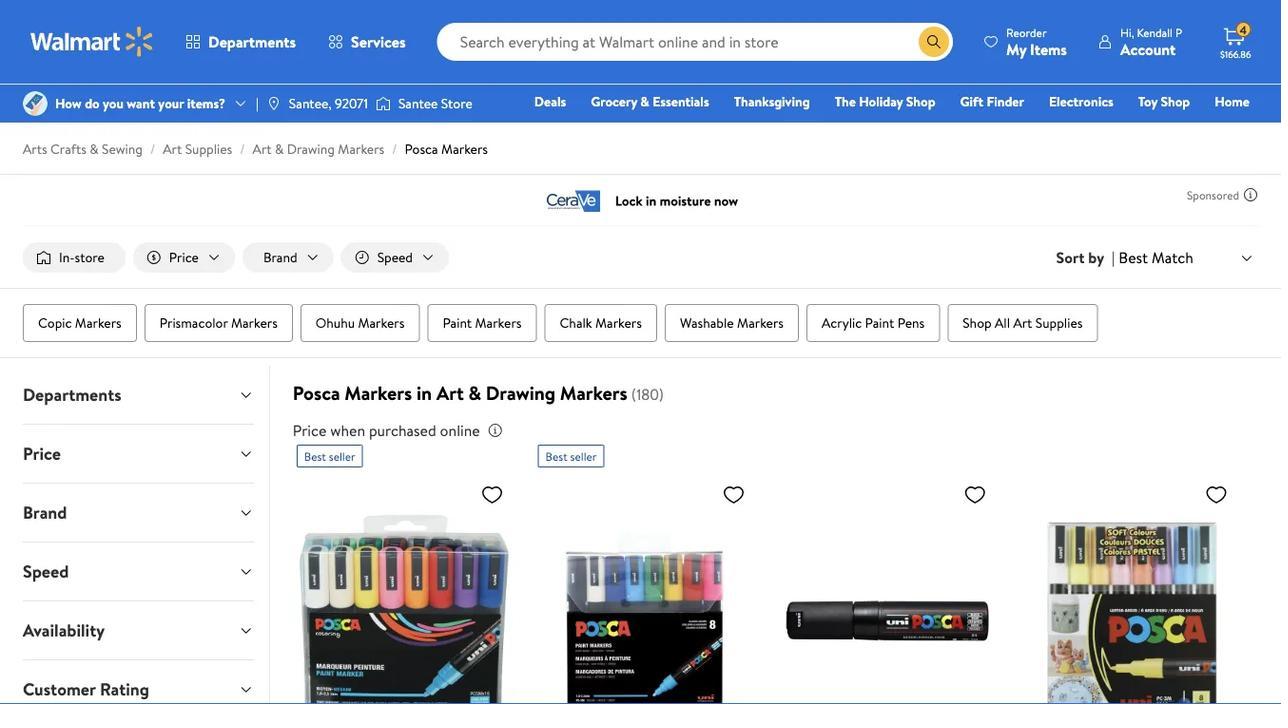 Task type: locate. For each thing, give the bounding box(es) containing it.
markers right ohuhu
[[358, 314, 405, 333]]

sort by |
[[1056, 247, 1115, 268]]

1 horizontal spatial best seller
[[546, 449, 597, 465]]

art
[[163, 140, 182, 158], [253, 140, 272, 158], [1013, 314, 1032, 333], [436, 380, 464, 407]]

0 horizontal spatial brand
[[23, 501, 67, 525]]

pens
[[898, 314, 925, 333]]

speed up ohuhu markers
[[377, 248, 413, 267]]

|
[[256, 94, 259, 113], [1112, 247, 1115, 268]]

2 best seller from the left
[[546, 449, 597, 465]]

1 vertical spatial brand
[[23, 501, 67, 525]]

2 paint from the left
[[865, 314, 894, 333]]

santee,
[[289, 94, 332, 113]]

0 horizontal spatial best
[[304, 449, 326, 465]]

1 vertical spatial posca
[[293, 380, 340, 407]]

markers for washable
[[737, 314, 784, 333]]

gift finder
[[960, 92, 1024, 111]]

0 horizontal spatial departments
[[23, 383, 121, 407]]

shop left all
[[963, 314, 992, 333]]

0 vertical spatial departments
[[208, 31, 296, 52]]

customer rating button
[[8, 661, 269, 705]]

price
[[169, 248, 199, 267], [293, 420, 327, 441], [23, 442, 61, 466]]

seller
[[329, 449, 355, 465], [570, 449, 597, 465]]

price inside sort and filter section element
[[169, 248, 199, 267]]

services button
[[312, 19, 422, 65]]

1 / from the left
[[150, 140, 155, 158]]

0 vertical spatial speed
[[377, 248, 413, 267]]

home fashion
[[962, 92, 1250, 137]]

2 / from the left
[[240, 140, 245, 158]]

all
[[995, 314, 1010, 333]]

one
[[1104, 119, 1133, 137]]

hi, kendall p account
[[1120, 24, 1182, 59]]

markers for chalk
[[595, 314, 642, 333]]

& right art supplies link
[[275, 140, 284, 158]]

| inside sort and filter section element
[[1112, 247, 1115, 268]]

departments down copic markers "link"
[[23, 383, 121, 407]]

santee, 92071
[[289, 94, 368, 113]]

markers right copic
[[75, 314, 122, 333]]

/ right art supplies link
[[240, 140, 245, 158]]

1 horizontal spatial |
[[1112, 247, 1115, 268]]

 image
[[376, 94, 391, 113], [266, 96, 281, 111]]

1 paint from the left
[[443, 314, 472, 333]]

1 horizontal spatial brand
[[263, 248, 297, 267]]

0 horizontal spatial |
[[256, 94, 259, 113]]

washable
[[680, 314, 734, 333]]

speed inside sort and filter section element
[[377, 248, 413, 267]]

registry
[[1031, 119, 1079, 137]]

brand for the bottom brand 'dropdown button'
[[23, 501, 67, 525]]

items
[[1030, 39, 1067, 59]]

brand inside tab
[[23, 501, 67, 525]]

| right by
[[1112, 247, 1115, 268]]

price button down departments dropdown button
[[8, 425, 269, 483]]

/ right sewing on the left
[[150, 140, 155, 158]]

your
[[158, 94, 184, 113]]

departments
[[208, 31, 296, 52], [23, 383, 121, 407]]

& up online
[[468, 380, 481, 407]]

electronics link
[[1040, 91, 1122, 112]]

best seller
[[304, 449, 355, 465], [546, 449, 597, 465]]

sort and filter section element
[[0, 227, 1281, 288]]

speed button up availability dropdown button at bottom
[[8, 543, 269, 601]]

departments inside dropdown button
[[23, 383, 121, 407]]

markers right 'chalk'
[[595, 314, 642, 333]]

1 vertical spatial price button
[[8, 425, 269, 483]]

prismacolor markers
[[160, 314, 278, 333]]

0 vertical spatial brand button
[[242, 243, 334, 273]]

arts
[[23, 140, 47, 158]]

thanksgiving link
[[725, 91, 819, 112]]

1 vertical spatial departments
[[23, 383, 121, 407]]

1 vertical spatial supplies
[[1036, 314, 1083, 333]]

customer rating
[[23, 678, 149, 702]]

1 vertical spatial |
[[1112, 247, 1115, 268]]

2 horizontal spatial shop
[[1161, 92, 1190, 111]]

speed button up ohuhu markers
[[341, 243, 449, 273]]

art right art supplies link
[[253, 140, 272, 158]]

0 horizontal spatial speed button
[[8, 543, 269, 601]]

0 horizontal spatial seller
[[329, 449, 355, 465]]

0 horizontal spatial best seller
[[304, 449, 355, 465]]

walmart+ link
[[1184, 118, 1258, 138]]

gift
[[960, 92, 983, 111]]

brand inside sort and filter section element
[[263, 248, 297, 267]]

chalk markers
[[560, 314, 642, 333]]

arts crafts & sewing link
[[23, 140, 143, 158]]

0 vertical spatial posca
[[405, 140, 438, 158]]

one debit link
[[1095, 118, 1177, 138]]

deals
[[534, 92, 566, 111]]

electronics
[[1049, 92, 1114, 111]]

acrylic paint pens link
[[807, 304, 940, 342]]

shop right "toy"
[[1161, 92, 1190, 111]]

posca down santee
[[405, 140, 438, 158]]

posca up when
[[293, 380, 340, 407]]

registry link
[[1022, 118, 1088, 138]]

paint left pens
[[865, 314, 894, 333]]

1 vertical spatial speed
[[23, 560, 69, 584]]

hi,
[[1120, 24, 1134, 40]]

brand for brand 'dropdown button' in the sort and filter section element
[[263, 248, 297, 267]]

1 vertical spatial speed button
[[8, 543, 269, 601]]

1 horizontal spatial posca
[[405, 140, 438, 158]]

0 vertical spatial price
[[169, 248, 199, 267]]

markers for posca
[[345, 380, 412, 407]]

supplies right all
[[1036, 314, 1083, 333]]

speed up availability
[[23, 560, 69, 584]]

markers inside "link"
[[75, 314, 122, 333]]

paint up posca markers in art & drawing markers (180) at bottom
[[443, 314, 472, 333]]

availability
[[23, 619, 105, 643]]

2 seller from the left
[[570, 449, 597, 465]]

posca
[[405, 140, 438, 158], [293, 380, 340, 407]]

paint inside "link"
[[865, 314, 894, 333]]

grocery & essentials
[[591, 92, 709, 111]]

92071
[[335, 94, 368, 113]]

2 horizontal spatial price
[[293, 420, 327, 441]]

markers down 92071 in the top left of the page
[[338, 140, 385, 158]]

markers up price when purchased online
[[345, 380, 412, 407]]

ohuhu markers
[[316, 314, 405, 333]]

0 horizontal spatial supplies
[[185, 140, 232, 158]]

1 best seller from the left
[[304, 449, 355, 465]]

search icon image
[[926, 34, 942, 49]]

art right all
[[1013, 314, 1032, 333]]

0 horizontal spatial price
[[23, 442, 61, 466]]

customer
[[23, 678, 96, 702]]

legal information image
[[488, 423, 503, 439]]

brand button
[[242, 243, 334, 273], [8, 484, 269, 542]]

best for posca 8-color paint marker set, pc-5m medium image
[[546, 449, 568, 465]]

fashion
[[962, 119, 1006, 137]]

finder
[[987, 92, 1024, 111]]

2 horizontal spatial /
[[392, 140, 397, 158]]

posca paint marker, pc-7m broad bullet, black image
[[779, 476, 994, 705]]

$166.86
[[1220, 48, 1251, 60]]

supplies
[[185, 140, 232, 158], [1036, 314, 1083, 333]]

| up arts crafts & sewing / art supplies / art & drawing markers / posca markers
[[256, 94, 259, 113]]

markers for copic
[[75, 314, 122, 333]]

speed button
[[341, 243, 449, 273], [8, 543, 269, 601]]

acrylic paint pens
[[822, 314, 925, 333]]

0 vertical spatial brand
[[263, 248, 297, 267]]

0 vertical spatial drawing
[[287, 140, 335, 158]]

 image right 92071 in the top left of the page
[[376, 94, 391, 113]]

posca 8-color paint marker set, pc-3m fine, soft colours image
[[1021, 476, 1236, 705]]

0 horizontal spatial /
[[150, 140, 155, 158]]

0 horizontal spatial drawing
[[287, 140, 335, 158]]

price button up prismacolor
[[133, 243, 235, 273]]

speed
[[377, 248, 413, 267], [23, 560, 69, 584]]

 image for santee, 92071
[[266, 96, 281, 111]]

/ left posca markers link
[[392, 140, 397, 158]]

drawing up legal information 'icon'
[[486, 380, 556, 407]]

departments inside popup button
[[208, 31, 296, 52]]

0 horizontal spatial paint
[[443, 314, 472, 333]]

1 horizontal spatial best
[[546, 449, 568, 465]]

1 horizontal spatial supplies
[[1036, 314, 1083, 333]]

washable markers link
[[665, 304, 799, 342]]

2 vertical spatial price
[[23, 442, 61, 466]]

 image left santee,
[[266, 96, 281, 111]]

1 horizontal spatial seller
[[570, 449, 597, 465]]

0 vertical spatial speed button
[[341, 243, 449, 273]]

departments tab
[[8, 366, 269, 424]]

1 seller from the left
[[329, 449, 355, 465]]

1 horizontal spatial price
[[169, 248, 199, 267]]

posca 16-color paint marker set, pc-5m medium image
[[297, 476, 511, 705]]

best seller for posca 16-color paint marker set, pc-5m medium image
[[304, 449, 355, 465]]

1 horizontal spatial  image
[[376, 94, 391, 113]]

best match button
[[1115, 245, 1258, 270]]

markers for ohuhu
[[358, 314, 405, 333]]

0 vertical spatial supplies
[[185, 140, 232, 158]]

price button
[[133, 243, 235, 273], [8, 425, 269, 483]]

drawing down santee,
[[287, 140, 335, 158]]

seller for posca 16-color paint marker set, pc-5m medium image
[[329, 449, 355, 465]]

markers up posca markers in art & drawing markers (180) at bottom
[[475, 314, 522, 333]]

markers right washable
[[737, 314, 784, 333]]

 image
[[23, 91, 48, 116]]

paint markers link
[[427, 304, 537, 342]]

&
[[640, 92, 649, 111], [90, 140, 99, 158], [275, 140, 284, 158], [468, 380, 481, 407]]

shop right holiday
[[906, 92, 935, 111]]

Walmart Site-Wide search field
[[437, 23, 953, 61]]

1 horizontal spatial speed
[[377, 248, 413, 267]]

1 horizontal spatial drawing
[[486, 380, 556, 407]]

1 horizontal spatial paint
[[865, 314, 894, 333]]

0 horizontal spatial  image
[[266, 96, 281, 111]]

1 horizontal spatial departments
[[208, 31, 296, 52]]

Search search field
[[437, 23, 953, 61]]

markers right prismacolor
[[231, 314, 278, 333]]

essentials
[[653, 92, 709, 111]]

1 horizontal spatial /
[[240, 140, 245, 158]]

shop
[[906, 92, 935, 111], [1161, 92, 1190, 111], [963, 314, 992, 333]]

departments up items?
[[208, 31, 296, 52]]

0 horizontal spatial posca
[[293, 380, 340, 407]]

brand button up speed tab
[[8, 484, 269, 542]]

my
[[1006, 39, 1027, 59]]

0 horizontal spatial speed
[[23, 560, 69, 584]]

1 vertical spatial drawing
[[486, 380, 556, 407]]

1 horizontal spatial speed button
[[341, 243, 449, 273]]

2 horizontal spatial best
[[1119, 247, 1148, 268]]

brand button up ohuhu
[[242, 243, 334, 273]]

supplies down items?
[[185, 140, 232, 158]]



Task type: vqa. For each thing, say whether or not it's contained in the screenshot.
account
yes



Task type: describe. For each thing, give the bounding box(es) containing it.
in
[[417, 380, 432, 407]]

markers for paint
[[475, 314, 522, 333]]

walmart+
[[1193, 119, 1250, 137]]

ohuhu markers link
[[300, 304, 420, 342]]

prismacolor markers link
[[144, 304, 293, 342]]

prismacolor
[[160, 314, 228, 333]]

add to favorites list, posca 8-color paint marker set, pc-3m fine, soft colours image
[[1205, 483, 1228, 507]]

speed inside tab
[[23, 560, 69, 584]]

markers down store
[[441, 140, 488, 158]]

santee store
[[398, 94, 472, 113]]

kendall
[[1137, 24, 1173, 40]]

chalk
[[560, 314, 592, 333]]

how
[[55, 94, 82, 113]]

best for posca 16-color paint marker set, pc-5m medium image
[[304, 449, 326, 465]]

0 vertical spatial |
[[256, 94, 259, 113]]

shop all art supplies link
[[948, 304, 1098, 342]]

add to favorites list, posca paint marker, pc-7m broad bullet, black image
[[964, 483, 987, 507]]

rating
[[100, 678, 149, 702]]

do
[[85, 94, 100, 113]]

santee
[[398, 94, 438, 113]]

availability tab
[[8, 602, 269, 660]]

the
[[835, 92, 856, 111]]

online
[[440, 420, 480, 441]]

toy shop link
[[1130, 91, 1199, 112]]

art right in
[[436, 380, 464, 407]]

posca 8-color paint marker set, pc-5m medium image
[[538, 476, 753, 705]]

walmart image
[[30, 27, 154, 57]]

home
[[1215, 92, 1250, 111]]

1 vertical spatial brand button
[[8, 484, 269, 542]]

reorder
[[1006, 24, 1047, 40]]

sponsored
[[1187, 187, 1239, 203]]

availability button
[[8, 602, 269, 660]]

seller for posca 8-color paint marker set, pc-5m medium image
[[570, 449, 597, 465]]

 image for santee store
[[376, 94, 391, 113]]

purchased
[[369, 420, 436, 441]]

fashion link
[[953, 118, 1015, 138]]

add to favorites list, posca 16-color paint marker set, pc-5m medium image
[[481, 483, 504, 507]]

in-store
[[59, 248, 104, 267]]

how do you want your items?
[[55, 94, 225, 113]]

grocery
[[591, 92, 637, 111]]

when
[[330, 420, 365, 441]]

price inside tab
[[23, 442, 61, 466]]

toy shop
[[1138, 92, 1190, 111]]

ad disclaimer and feedback for skylinedisplayad image
[[1243, 187, 1258, 203]]

price when purchased online
[[293, 420, 480, 441]]

in-
[[59, 248, 75, 267]]

home link
[[1206, 91, 1258, 112]]

best match
[[1119, 247, 1194, 268]]

thanksgiving
[[734, 92, 810, 111]]

reorder my items
[[1006, 24, 1067, 59]]

4
[[1240, 22, 1247, 38]]

account
[[1120, 39, 1176, 59]]

speed tab
[[8, 543, 269, 601]]

store
[[75, 248, 104, 267]]

paint markers
[[443, 314, 522, 333]]

copic
[[38, 314, 72, 333]]

washable markers
[[680, 314, 784, 333]]

ohuhu
[[316, 314, 355, 333]]

services
[[351, 31, 406, 52]]

& right grocery
[[640, 92, 649, 111]]

customer rating tab
[[8, 661, 269, 705]]

crafts
[[50, 140, 86, 158]]

art & drawing markers link
[[253, 140, 385, 158]]

0 horizontal spatial shop
[[906, 92, 935, 111]]

best seller for posca 8-color paint marker set, pc-5m medium image
[[546, 449, 597, 465]]

posca markers link
[[405, 140, 488, 158]]

posca markers in art & drawing markers (180)
[[293, 380, 664, 407]]

1 vertical spatial price
[[293, 420, 327, 441]]

departments button
[[169, 19, 312, 65]]

the holiday shop link
[[826, 91, 944, 112]]

shop all art supplies
[[963, 314, 1083, 333]]

one debit
[[1104, 119, 1168, 137]]

3 / from the left
[[392, 140, 397, 158]]

markers for prismacolor
[[231, 314, 278, 333]]

want
[[127, 94, 155, 113]]

add to favorites list, posca 8-color paint marker set, pc-5m medium image
[[722, 483, 745, 507]]

p
[[1175, 24, 1182, 40]]

copic markers
[[38, 314, 122, 333]]

art supplies link
[[163, 140, 232, 158]]

in-store button
[[23, 243, 125, 273]]

items?
[[187, 94, 225, 113]]

holiday
[[859, 92, 903, 111]]

brand button inside sort and filter section element
[[242, 243, 334, 273]]

0 vertical spatial price button
[[133, 243, 235, 273]]

match
[[1152, 247, 1194, 268]]

copic markers link
[[23, 304, 137, 342]]

departments button
[[8, 366, 269, 424]]

& right crafts
[[90, 140, 99, 158]]

toy
[[1138, 92, 1158, 111]]

price tab
[[8, 425, 269, 483]]

the holiday shop
[[835, 92, 935, 111]]

art down your
[[163, 140, 182, 158]]

store
[[441, 94, 472, 113]]

1 horizontal spatial shop
[[963, 314, 992, 333]]

sort
[[1056, 247, 1085, 268]]

markers left (180)
[[560, 380, 627, 407]]

best inside dropdown button
[[1119, 247, 1148, 268]]

grocery & essentials link
[[582, 91, 718, 112]]

brand tab
[[8, 484, 269, 542]]

arts crafts & sewing / art supplies / art & drawing markers / posca markers
[[23, 140, 488, 158]]

chalk markers link
[[545, 304, 657, 342]]



